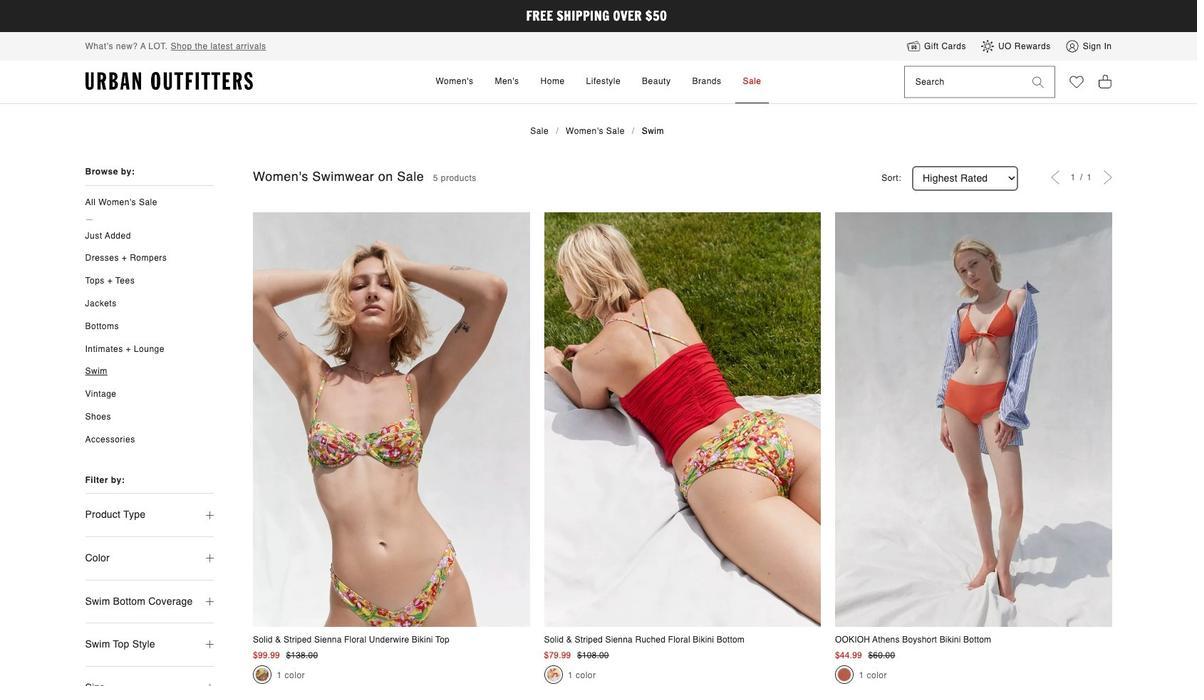 Task type: locate. For each thing, give the bounding box(es) containing it.
sale price: $44.99 element
[[835, 651, 862, 661]]

sale price: $99.99 element
[[253, 651, 280, 661]]

1 horizontal spatial floral print image
[[546, 668, 561, 682]]

sale price: $79.99 element
[[544, 651, 571, 661]]

floral print image for "sale price: $99.99" element
[[255, 668, 269, 682]]

None search field
[[905, 67, 1022, 97]]

solid & striped sienna ruched floral bikini bottom image
[[544, 212, 821, 627]]

favorites image
[[1069, 75, 1084, 89]]

search image
[[1032, 76, 1044, 88]]

2 floral print image from the left
[[546, 668, 561, 682]]

ookioh athens boyshort bikini bottom image
[[835, 212, 1112, 627]]

1 floral print image from the left
[[255, 668, 269, 682]]

my shopping bag image
[[1098, 74, 1112, 89]]

floral print image down "sale price: $99.99" element
[[255, 668, 269, 682]]

floral print image down sale price: $79.99 element
[[546, 668, 561, 682]]

floral print image
[[255, 668, 269, 682], [546, 668, 561, 682]]

0 horizontal spatial floral print image
[[255, 668, 269, 682]]



Task type: describe. For each thing, give the bounding box(es) containing it.
original price: $108.00 element
[[577, 651, 609, 661]]

original price: $138.00 element
[[286, 651, 318, 661]]

original price: $60.00 element
[[868, 651, 895, 661]]

Search text field
[[905, 67, 1022, 97]]

urban outfitters image
[[85, 72, 253, 91]]

femme sport image
[[837, 668, 852, 682]]

main navigation element
[[307, 61, 890, 103]]

floral print image for sale price: $79.99 element
[[546, 668, 561, 682]]

solid & striped sienna floral underwire bikini top image
[[253, 212, 530, 627]]



Task type: vqa. For each thing, say whether or not it's contained in the screenshot.
Brands 'link'
no



